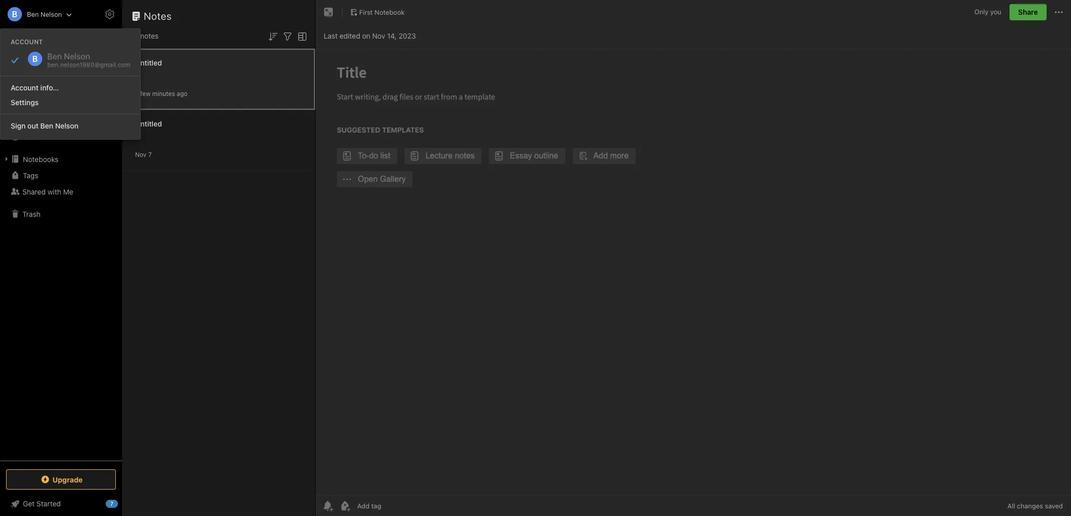 Task type: locate. For each thing, give the bounding box(es) containing it.
1 horizontal spatial ben
[[40, 122, 53, 130]]

account up new
[[11, 38, 43, 46]]

0 horizontal spatial ben
[[27, 10, 39, 18]]

note window element
[[316, 0, 1072, 517]]

1 vertical spatial account
[[11, 83, 39, 92]]

nov
[[373, 31, 386, 40], [135, 151, 147, 158]]

ben inside account field
[[27, 10, 39, 18]]

0 vertical spatial nelson
[[41, 10, 62, 18]]

1 untitled from the top
[[135, 58, 162, 67]]

last edited on nov 14, 2023
[[324, 31, 416, 40]]

tree containing home
[[0, 80, 122, 461]]

ben
[[27, 10, 39, 18], [40, 122, 53, 130]]

account for account info…
[[11, 83, 39, 92]]

Help and Learning task checklist field
[[0, 496, 122, 513]]

nelson inside dropdown list menu
[[55, 122, 78, 130]]

0 horizontal spatial nov
[[135, 151, 147, 158]]

all
[[1008, 502, 1016, 511]]

nelson
[[41, 10, 62, 18], [55, 122, 78, 130]]

first
[[359, 8, 373, 16]]

account up settings
[[11, 83, 39, 92]]

1 horizontal spatial nov
[[373, 31, 386, 40]]

7 inside "help and learning task checklist" field
[[110, 501, 114, 507]]

account inside dropdown list menu
[[11, 83, 39, 92]]

notes up notes
[[144, 10, 172, 22]]

minutes
[[152, 90, 175, 97]]

1 account from the top
[[11, 38, 43, 46]]

ben up search text box
[[27, 10, 39, 18]]

1 vertical spatial nelson
[[55, 122, 78, 130]]

upgrade
[[53, 476, 83, 484]]

notes
[[144, 10, 172, 22], [22, 116, 42, 125]]

ben right out
[[40, 122, 53, 130]]

untitled down few
[[135, 119, 162, 128]]

add a reminder image
[[322, 500, 334, 513]]

edited
[[340, 31, 360, 40]]

home
[[22, 84, 42, 92]]

account
[[11, 38, 43, 46], [11, 83, 39, 92]]

None search field
[[13, 29, 109, 48]]

1 vertical spatial 7
[[110, 501, 114, 507]]

1 horizontal spatial notes
[[144, 10, 172, 22]]

get
[[23, 500, 35, 508]]

shared with me
[[22, 187, 73, 196]]

2 account from the top
[[11, 83, 39, 92]]

account info… link
[[1, 80, 141, 95]]

0 horizontal spatial notes
[[22, 116, 42, 125]]

only
[[975, 8, 989, 16]]

0 vertical spatial account
[[11, 38, 43, 46]]

2
[[134, 32, 138, 40]]

first notebook
[[359, 8, 405, 16]]

settings link
[[1, 95, 141, 110]]

0 vertical spatial ben
[[27, 10, 39, 18]]

shared
[[22, 187, 46, 196]]

sign
[[11, 122, 26, 130]]

7
[[148, 151, 152, 158], [110, 501, 114, 507]]

Add tag field
[[356, 502, 433, 511]]

shared with me link
[[0, 184, 122, 200]]

a
[[135, 90, 139, 97]]

2 untitled from the top
[[135, 119, 162, 128]]

nov 7
[[135, 151, 152, 158]]

settings image
[[104, 8, 116, 20]]

0 vertical spatial 7
[[148, 151, 152, 158]]

out
[[27, 122, 38, 130]]

add filters image
[[282, 30, 294, 43]]

expand notebooks image
[[3, 155, 11, 163]]

last
[[324, 31, 338, 40]]

1 vertical spatial ben
[[40, 122, 53, 130]]

home link
[[0, 80, 122, 96]]

trash link
[[0, 206, 122, 222]]

dropdown list menu
[[1, 72, 141, 133]]

0 horizontal spatial 7
[[110, 501, 114, 507]]

Search text field
[[13, 29, 109, 48]]

1 vertical spatial untitled
[[135, 119, 162, 128]]

untitled
[[135, 58, 162, 67], [135, 119, 162, 128]]

notes
[[140, 32, 159, 40]]

0 vertical spatial untitled
[[135, 58, 162, 67]]

account for account
[[11, 38, 43, 46]]

nelson up search text box
[[41, 10, 62, 18]]

tags button
[[0, 167, 122, 184]]

tree
[[0, 80, 122, 461]]

notes up tasks
[[22, 116, 42, 125]]

trash
[[22, 210, 41, 218]]

ben nelson
[[27, 10, 62, 18]]

upgrade button
[[6, 470, 116, 490]]

nelson down shortcuts button
[[55, 122, 78, 130]]

started
[[37, 500, 61, 508]]

ago
[[177, 90, 188, 97]]

shortcuts
[[23, 100, 55, 109]]

0 vertical spatial nov
[[373, 31, 386, 40]]

14,
[[387, 31, 397, 40]]

notebooks
[[23, 155, 59, 163]]

untitled down notes
[[135, 58, 162, 67]]

you
[[991, 8, 1002, 16]]



Task type: describe. For each thing, give the bounding box(es) containing it.
all changes saved
[[1008, 502, 1064, 511]]

new button
[[6, 53, 116, 72]]

with
[[48, 187, 61, 196]]

1 vertical spatial notes
[[22, 116, 42, 125]]

nelson inside account field
[[41, 10, 62, 18]]

click to collapse image
[[118, 498, 126, 510]]

account info…
[[11, 83, 59, 92]]

notes link
[[0, 112, 122, 129]]

on
[[362, 31, 371, 40]]

Add filters field
[[282, 29, 294, 43]]

1 horizontal spatial 7
[[148, 151, 152, 158]]

a few minutes ago
[[135, 90, 188, 97]]

ben inside dropdown list menu
[[40, 122, 53, 130]]

shortcuts button
[[0, 96, 122, 112]]

2023
[[399, 31, 416, 40]]

View options field
[[294, 29, 309, 43]]

tasks button
[[0, 129, 122, 145]]

more actions image
[[1054, 6, 1066, 18]]

Account field
[[0, 4, 72, 24]]

changes
[[1018, 502, 1044, 511]]

notebook
[[375, 8, 405, 16]]

saved
[[1046, 502, 1064, 511]]

get started
[[23, 500, 61, 508]]

Note Editor text field
[[316, 49, 1072, 496]]

first notebook button
[[347, 5, 408, 19]]

sign out ben nelson
[[11, 122, 78, 130]]

2 notes
[[134, 32, 159, 40]]

tasks
[[22, 132, 41, 141]]

few
[[140, 90, 151, 97]]

share button
[[1010, 4, 1047, 20]]

add tag image
[[339, 500, 351, 513]]

untitled for few
[[135, 58, 162, 67]]

expand note image
[[323, 6, 335, 18]]

0 vertical spatial notes
[[144, 10, 172, 22]]

new
[[22, 58, 37, 67]]

tags
[[23, 171, 38, 180]]

share
[[1019, 8, 1039, 16]]

Sort options field
[[267, 29, 279, 43]]

1 vertical spatial nov
[[135, 151, 147, 158]]

only you
[[975, 8, 1002, 16]]

info…
[[40, 83, 59, 92]]

untitled for 7
[[135, 119, 162, 128]]

me
[[63, 187, 73, 196]]

notebooks link
[[0, 151, 122, 167]]

nov inside note window element
[[373, 31, 386, 40]]

More actions field
[[1054, 4, 1066, 20]]

settings
[[11, 98, 39, 107]]

sign out ben nelson link
[[1, 118, 141, 133]]



Task type: vqa. For each thing, say whether or not it's contained in the screenshot.
home
yes



